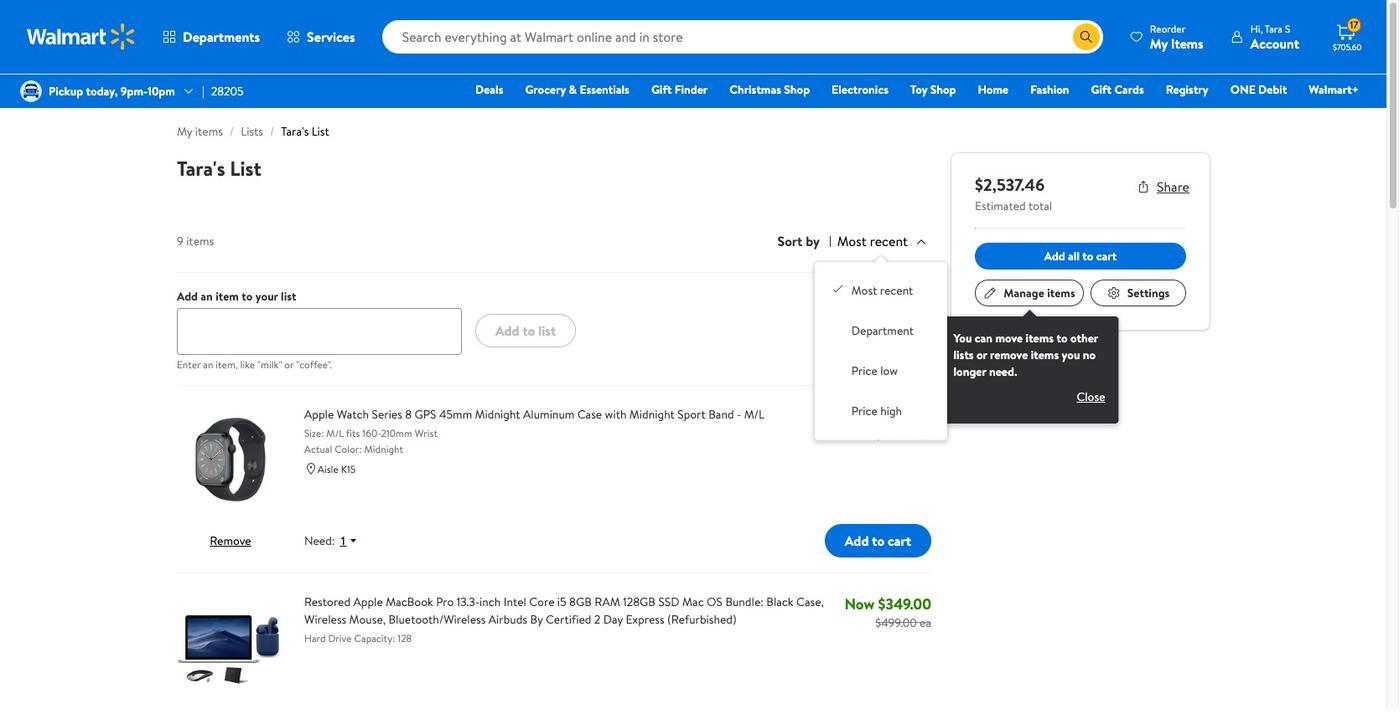 Task type: locate. For each thing, give the bounding box(es) containing it.
1 horizontal spatial gift
[[1091, 81, 1112, 98]]

apple up mouse,
[[353, 595, 383, 611]]

recent
[[870, 232, 908, 251], [880, 283, 913, 300]]

1 horizontal spatial list
[[538, 322, 556, 340]]

| 28205
[[202, 83, 244, 100]]

1 vertical spatial ea
[[920, 616, 931, 632]]

0 horizontal spatial gift
[[651, 81, 672, 98]]

mac
[[682, 595, 704, 611]]

1 vertical spatial price
[[851, 404, 877, 420]]

deals
[[475, 81, 503, 98]]

most recent button
[[830, 231, 931, 253]]

0 horizontal spatial m/l
[[326, 427, 344, 441]]

low
[[880, 363, 898, 380]]

apple up "size:"
[[304, 407, 334, 424]]

you
[[1062, 347, 1080, 364]]

most up department
[[851, 283, 877, 300]]

cart right all at top
[[1096, 248, 1117, 265]]

longer
[[953, 364, 986, 381]]

electronics link
[[824, 80, 896, 99]]

1 horizontal spatial /
[[270, 123, 274, 140]]

1 shop from the left
[[784, 81, 810, 98]]

2 price from the top
[[851, 404, 877, 420]]

now for now $349.00
[[844, 595, 874, 616]]

0 horizontal spatial my
[[177, 123, 192, 140]]

0 vertical spatial recent
[[870, 232, 908, 251]]

items up tara's list
[[195, 123, 223, 140]]

recent right by
[[870, 232, 908, 251]]

apple
[[304, 407, 334, 424], [353, 595, 383, 611]]

add
[[1044, 248, 1065, 265], [177, 289, 198, 305], [495, 322, 519, 340], [845, 532, 869, 551]]

an left item
[[201, 289, 213, 305]]

enter an item, like "milk" or "coffee".
[[177, 358, 332, 373]]

midnight right 45mm
[[475, 407, 520, 424]]

2 gift from the left
[[1091, 81, 1112, 98]]

size:
[[304, 427, 324, 441]]

0 vertical spatial now
[[846, 407, 876, 428]]

1 ea from the top
[[920, 428, 931, 445]]

9 items
[[177, 233, 214, 250]]

to
[[1082, 248, 1093, 265], [242, 289, 253, 305], [523, 322, 535, 340], [1057, 330, 1068, 347], [872, 532, 885, 551]]

services
[[307, 28, 355, 46]]

gift cards link
[[1083, 80, 1151, 99]]

m/l right - at the right
[[744, 407, 764, 424]]

fits
[[346, 427, 360, 441]]

apple watch series 8 gps 45mm midnight aluminum case with midnight sport band - m/l link
[[304, 407, 843, 424]]

None radio
[[831, 283, 845, 296]]

add to list button
[[475, 315, 576, 348]]

my up tara's list
[[177, 123, 192, 140]]

m/l left fits
[[326, 427, 344, 441]]

manage items
[[1004, 285, 1075, 302]]

2 ea from the top
[[920, 616, 931, 632]]

1 vertical spatial list
[[538, 322, 556, 340]]

1 vertical spatial list
[[230, 154, 261, 183]]

restored
[[304, 595, 350, 611]]

most
[[837, 232, 867, 251], [851, 283, 877, 300]]

now $349.00 $499.00 ea
[[844, 595, 931, 632]]

lists
[[953, 347, 974, 364]]

my left items
[[1150, 34, 1168, 52]]

1 vertical spatial most
[[851, 283, 877, 300]]

1 horizontal spatial my
[[1150, 34, 1168, 52]]

1 vertical spatial cart
[[888, 532, 911, 551]]

airbuds
[[488, 612, 527, 629]]

2 shop from the left
[[930, 81, 956, 98]]

ea
[[920, 428, 931, 445], [920, 616, 931, 632]]

9
[[177, 233, 183, 250]]

tara's list link
[[281, 123, 329, 140]]

price high
[[851, 404, 902, 420]]

items for my
[[195, 123, 223, 140]]

0 vertical spatial my
[[1150, 34, 1168, 52]]

hard
[[304, 632, 326, 647]]

departments
[[183, 28, 260, 46]]

most inside dropdown button
[[837, 232, 867, 251]]

apple inside apple watch series 8 gps 45mm midnight aluminum case with midnight sport band - m/l size: m/l fits 160-210mm wrist actual color: midnight
[[304, 407, 334, 424]]

add for add to list
[[495, 322, 519, 340]]

0 horizontal spatial list
[[230, 154, 261, 183]]

pickup today, 9pm-10pm
[[49, 83, 175, 100]]

tara's list
[[177, 154, 261, 183]]

1 price from the top
[[851, 363, 877, 380]]

walmart+
[[1309, 81, 1359, 98]]

1 vertical spatial apple
[[353, 595, 383, 611]]

1 horizontal spatial or
[[977, 347, 987, 364]]

price left low
[[851, 363, 877, 380]]

0 horizontal spatial apple
[[304, 407, 334, 424]]

1 vertical spatial my
[[177, 123, 192, 140]]

0 vertical spatial list
[[281, 289, 296, 305]]

128gb
[[623, 595, 656, 611]]

1 horizontal spatial cart
[[1096, 248, 1117, 265]]

1 horizontal spatial apple
[[353, 595, 383, 611]]

0 vertical spatial list
[[312, 123, 329, 140]]

17
[[1350, 18, 1358, 32]]

most right by
[[837, 232, 867, 251]]

department
[[851, 323, 914, 340]]

1 vertical spatial now
[[844, 595, 874, 616]]

gift inside gift finder link
[[651, 81, 672, 98]]

or right lists
[[977, 347, 987, 364]]

recent up department
[[880, 283, 913, 300]]

tara's right lists on the left top of the page
[[281, 123, 309, 140]]

gift for gift cards
[[1091, 81, 1112, 98]]

remove
[[990, 347, 1028, 364]]

midnight down 160- on the left
[[364, 443, 403, 457]]

ea right $429.00
[[920, 428, 931, 445]]

list down lists link
[[230, 154, 261, 183]]

christmas shop
[[730, 81, 810, 98]]

0 horizontal spatial list
[[281, 289, 296, 305]]

ea inside now $349.00 $499.00 ea
[[920, 616, 931, 632]]

list right lists on the left top of the page
[[312, 123, 329, 140]]

to inside you can move items to other lists or remove items you no longer need. close
[[1057, 330, 1068, 347]]

change sort order element
[[828, 276, 934, 427]]

ea right $499.00
[[920, 616, 931, 632]]

0 vertical spatial price
[[851, 363, 877, 380]]

items inside button
[[1047, 285, 1075, 302]]

capacity:
[[354, 632, 395, 647]]

gift
[[651, 81, 672, 98], [1091, 81, 1112, 98]]

 image
[[20, 80, 42, 102]]

/ right lists link
[[270, 123, 274, 140]]

registry
[[1166, 81, 1209, 98]]

most recent up department
[[851, 283, 913, 300]]

midnight right with
[[629, 407, 675, 424]]

1 horizontal spatial shop
[[930, 81, 956, 98]]

0 vertical spatial tara's
[[281, 123, 309, 140]]

wrist
[[415, 427, 438, 441]]

most recent
[[837, 232, 908, 251], [851, 283, 913, 300]]

210mm
[[381, 427, 412, 441]]

0 horizontal spatial shop
[[784, 81, 810, 98]]

now left $499.00
[[844, 595, 874, 616]]

estimated
[[975, 198, 1026, 215]]

0 vertical spatial most
[[837, 232, 867, 251]]

gift inside gift cards link
[[1091, 81, 1112, 98]]

Walmart Site-Wide search field
[[382, 20, 1103, 54]]

28205
[[211, 83, 244, 100]]

k15
[[341, 463, 356, 477]]

tara's down my items link
[[177, 154, 225, 183]]

an left item,
[[203, 358, 213, 373]]

1 vertical spatial recent
[[880, 283, 913, 300]]

shop right toy
[[930, 81, 956, 98]]

tara's
[[281, 123, 309, 140], [177, 154, 225, 183]]

now inside now $349.00 $499.00 ea
[[844, 595, 874, 616]]

toy
[[910, 81, 927, 98]]

cart up $349.00 at the right
[[888, 532, 911, 551]]

none radio inside "change sort order" element
[[831, 283, 845, 296]]

cards
[[1114, 81, 1144, 98]]

most recent right by
[[837, 232, 908, 251]]

m/l
[[744, 407, 764, 424], [326, 427, 344, 441]]

fashion link
[[1023, 80, 1077, 99]]

items right move
[[1026, 330, 1054, 347]]

items
[[195, 123, 223, 140], [186, 233, 214, 250], [1047, 285, 1075, 302], [1026, 330, 1054, 347], [1031, 347, 1059, 364]]

1 horizontal spatial m/l
[[744, 407, 764, 424]]

or right "milk"
[[284, 358, 294, 373]]

0 horizontal spatial cart
[[888, 532, 911, 551]]

1 vertical spatial an
[[203, 358, 213, 373]]

0 vertical spatial ea
[[920, 428, 931, 445]]

actual
[[304, 443, 332, 457]]

aluminum
[[523, 407, 574, 424]]

gift left finder
[[651, 81, 672, 98]]

$499.00
[[875, 616, 917, 632]]

list inside button
[[538, 322, 556, 340]]

account
[[1250, 34, 1299, 52]]

now left high
[[846, 407, 876, 428]]

1 horizontal spatial tara's
[[281, 123, 309, 140]]

0 vertical spatial m/l
[[744, 407, 764, 424]]

0 vertical spatial cart
[[1096, 248, 1117, 265]]

price left high
[[851, 404, 877, 420]]

1 vertical spatial tara's
[[177, 154, 225, 183]]

midnight
[[475, 407, 520, 424], [629, 407, 675, 424], [364, 443, 403, 457]]

walmart+ link
[[1301, 80, 1366, 99]]

Add an item to your list text field
[[177, 309, 462, 356]]

manage items button
[[975, 280, 1084, 307]]

settings
[[1127, 285, 1170, 302]]

item
[[216, 289, 239, 305]]

add for add to cart
[[845, 532, 869, 551]]

watch
[[337, 407, 369, 424]]

1 vertical spatial most recent
[[851, 283, 913, 300]]

items right 9
[[186, 233, 214, 250]]

items right manage
[[1047, 285, 1075, 302]]

macbook
[[386, 595, 433, 611]]

items for 9
[[186, 233, 214, 250]]

hi, tara s account
[[1250, 21, 1299, 52]]

shop right christmas
[[784, 81, 810, 98]]

/ left lists link
[[230, 123, 234, 140]]

price
[[851, 363, 877, 380], [851, 404, 877, 420]]

or
[[977, 347, 987, 364], [284, 358, 294, 373]]

0 horizontal spatial /
[[230, 123, 234, 140]]

add all to cart
[[1044, 248, 1117, 265]]

band
[[708, 407, 734, 424]]

shop for toy shop
[[930, 81, 956, 98]]

1 gift from the left
[[651, 81, 672, 98]]

0 vertical spatial an
[[201, 289, 213, 305]]

one debit
[[1230, 81, 1287, 98]]

gps
[[415, 407, 436, 424]]

0 vertical spatial most recent
[[837, 232, 908, 251]]

grocery
[[525, 81, 566, 98]]

now inside 'now $279.00 $429.00 ea'
[[846, 407, 876, 428]]

gift left cards
[[1091, 81, 1112, 98]]

pro
[[436, 595, 454, 611]]

cart
[[1096, 248, 1117, 265], [888, 532, 911, 551]]

0 horizontal spatial or
[[284, 358, 294, 373]]

now
[[846, 407, 876, 428], [844, 595, 874, 616]]

shop
[[784, 81, 810, 98], [930, 81, 956, 98]]

ea inside 'now $279.00 $429.00 ea'
[[920, 428, 931, 445]]

0 horizontal spatial tara's
[[177, 154, 225, 183]]

0 vertical spatial apple
[[304, 407, 334, 424]]

$2,537.46
[[975, 174, 1045, 196]]



Task type: vqa. For each thing, say whether or not it's contained in the screenshot.
bottommost the cart
yes



Task type: describe. For each thing, give the bounding box(es) containing it.
ram
[[595, 595, 620, 611]]

my items link
[[177, 123, 223, 140]]

$705.60
[[1333, 41, 1362, 53]]

recent inside dropdown button
[[870, 232, 908, 251]]

search icon image
[[1079, 30, 1093, 44]]

debit
[[1258, 81, 1287, 98]]

$2,537.46 estimated total
[[975, 174, 1052, 215]]

128
[[398, 632, 412, 647]]

series
[[372, 407, 402, 424]]

reorder my items
[[1150, 21, 1203, 52]]

$349.00
[[878, 595, 931, 616]]

lists link
[[241, 123, 263, 140]]

mouse,
[[349, 612, 386, 629]]

items
[[1171, 34, 1203, 52]]

aisle
[[318, 463, 338, 477]]

an for enter
[[203, 358, 213, 373]]

walmart image
[[27, 23, 136, 50]]

add for add an item to your list
[[177, 289, 198, 305]]

home link
[[970, 80, 1016, 99]]

apple inside restored apple macbook pro 13.3-inch intel core i5 8gb ram 128gb ssd mac os bundle: black case, wireless mouse, bluetooth/wireless airbuds by certified 2 day express (refurbished) hard drive capacity: 128
[[353, 595, 383, 611]]

160-
[[362, 427, 381, 441]]

hi,
[[1250, 21, 1263, 36]]

1 vertical spatial m/l
[[326, 427, 344, 441]]

sort by
[[777, 232, 820, 251]]

wireless
[[304, 612, 346, 629]]

most recent inside "change sort order" element
[[851, 283, 913, 300]]

apple watch series 8 gps 45mm midnight aluminum case with midnight sport band - m/l size: m/l fits 160-210mm wrist actual color: midnight
[[304, 407, 764, 457]]

bundle:
[[725, 595, 764, 611]]

core
[[529, 595, 554, 611]]

now for now $279.00
[[846, 407, 876, 428]]

all
[[1068, 248, 1080, 265]]

finder
[[675, 81, 708, 98]]

items for manage
[[1047, 285, 1075, 302]]

drive
[[328, 632, 352, 647]]

remove
[[210, 533, 251, 550]]

tara
[[1265, 21, 1283, 36]]

bluetooth/wireless
[[389, 612, 486, 629]]

8
[[405, 407, 412, 424]]

toy shop
[[910, 81, 956, 98]]

share button
[[1137, 178, 1189, 196]]

express
[[626, 612, 664, 629]]

13.3-
[[457, 595, 480, 611]]

high
[[880, 404, 902, 420]]

electronics
[[832, 81, 889, 98]]

items left you
[[1031, 347, 1059, 364]]

Search search field
[[382, 20, 1103, 54]]

"coffee".
[[296, 358, 332, 373]]

your
[[255, 289, 278, 305]]

deals link
[[468, 80, 511, 99]]

home
[[978, 81, 1009, 98]]

lists
[[241, 123, 263, 140]]

need.
[[989, 364, 1017, 381]]

you can move items to other lists or remove items you no longer need. close
[[953, 330, 1105, 406]]

enter
[[177, 358, 201, 373]]

with
[[605, 407, 627, 424]]

1 / from the left
[[230, 123, 234, 140]]

0 horizontal spatial midnight
[[364, 443, 403, 457]]

price for price low
[[851, 363, 877, 380]]

restored apple macbook pro 13.3-inch intel core i5 8gb ram 128gb ssd mac os bundle: black case, wireless mouse, bluetooth/wireless airbuds by certified 2 day express (refurbished) hard drive capacity: 128
[[304, 595, 824, 647]]

an for add
[[201, 289, 213, 305]]

color:
[[335, 443, 362, 457]]

by
[[806, 232, 820, 251]]

add an item to your list
[[177, 289, 296, 305]]

price low
[[851, 363, 898, 380]]

my inside reorder my items
[[1150, 34, 1168, 52]]

today,
[[86, 83, 118, 100]]

gift finder link
[[644, 80, 715, 99]]

day
[[603, 612, 623, 629]]

9pm-
[[121, 83, 148, 100]]

gift for gift finder
[[651, 81, 672, 98]]

registry link
[[1158, 80, 1216, 99]]

2 horizontal spatial midnight
[[629, 407, 675, 424]]

ea for $279.00
[[920, 428, 931, 445]]

toy shop link
[[903, 80, 964, 99]]

add for add all to cart
[[1044, 248, 1065, 265]]

2 / from the left
[[270, 123, 274, 140]]

1 horizontal spatial midnight
[[475, 407, 520, 424]]

essentials
[[580, 81, 629, 98]]

total
[[1028, 198, 1052, 215]]

1
[[340, 535, 347, 549]]

reorder
[[1150, 21, 1186, 36]]

move
[[995, 330, 1023, 347]]

or inside you can move items to other lists or remove items you no longer need. close
[[977, 347, 987, 364]]

most inside "change sort order" element
[[851, 283, 877, 300]]

|
[[202, 83, 204, 100]]

add all to cart button
[[975, 243, 1186, 270]]

ssd
[[658, 595, 680, 611]]

ea for $349.00
[[920, 616, 931, 632]]

inch
[[480, 595, 501, 611]]

&
[[569, 81, 577, 98]]

recent inside "change sort order" element
[[880, 283, 913, 300]]

christmas
[[730, 81, 781, 98]]

10pm
[[148, 83, 175, 100]]

sort
[[777, 232, 802, 251]]

price for price high
[[851, 404, 877, 420]]

s
[[1285, 21, 1290, 36]]

fashion
[[1030, 81, 1069, 98]]

sport
[[678, 407, 706, 424]]

os
[[707, 595, 723, 611]]

share
[[1157, 178, 1189, 196]]

no
[[1083, 347, 1096, 364]]

shop for christmas shop
[[784, 81, 810, 98]]

grocery & essentials link
[[518, 80, 637, 99]]

gift cards
[[1091, 81, 1144, 98]]

need:
[[304, 533, 335, 550]]

by
[[530, 612, 543, 629]]

add to cart button
[[825, 525, 931, 559]]

1 horizontal spatial list
[[312, 123, 329, 140]]

most recent inside dropdown button
[[837, 232, 908, 251]]

close
[[1077, 389, 1105, 406]]

you
[[953, 330, 972, 347]]

aisle k15
[[318, 463, 356, 477]]

services button
[[273, 17, 369, 57]]

"milk"
[[257, 358, 282, 373]]



